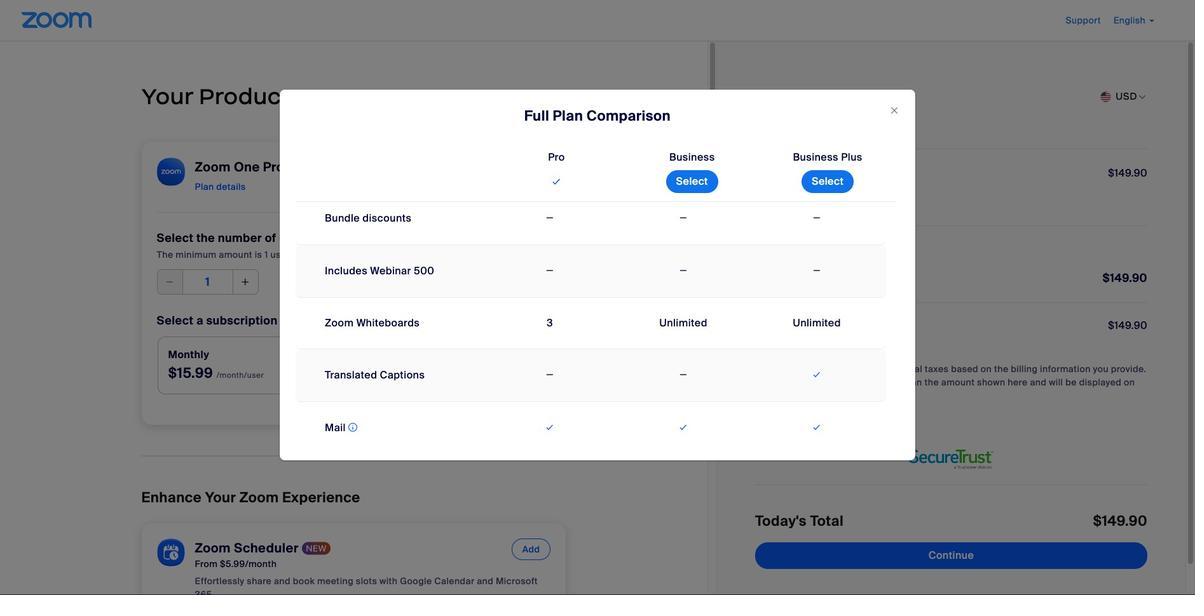 Task type: describe. For each thing, give the bounding box(es) containing it.
full
[[525, 107, 550, 125]]

from
[[195, 559, 218, 571]]

discounts
[[363, 211, 412, 225]]

order
[[756, 86, 804, 107]]

other
[[331, 250, 355, 262]]

displayed
[[1080, 377, 1122, 389]]

than
[[903, 377, 923, 389]]

checkout link
[[516, 90, 566, 102]]

add
[[523, 545, 540, 556]]

0 vertical spatial on
[[981, 364, 992, 375]]

support
[[1066, 15, 1101, 26]]

one for zoom one pro plan details
[[234, 159, 260, 176]]

zoom for zoom one pro plan details
[[195, 159, 231, 176]]

annual
[[756, 198, 786, 209]]

1 vertical spatial not included image
[[678, 263, 689, 278]]

new image
[[302, 543, 331, 556]]

0 horizontal spatial products
[[199, 83, 305, 111]]

dec
[[834, 335, 851, 347]]

subject
[[855, 364, 888, 375]]

bundle discounts
[[325, 211, 412, 225]]

add coupon code
[[756, 242, 836, 254]]

select a subscription cycle
[[157, 314, 311, 329]]

the minimum amount is 1 user. explore other plans
[[157, 249, 381, 262]]

purchase
[[778, 364, 819, 375]]

details
[[216, 181, 246, 193]]

plan inside the zoom one pro plan details
[[195, 181, 214, 193]]

zoom one pro plan image
[[536, 159, 545, 177]]

included image
[[678, 420, 689, 435]]

coupon
[[776, 242, 810, 254]]

whiteboards
[[357, 316, 420, 330]]

experience
[[282, 489, 360, 508]]

total
[[756, 319, 780, 333]]

effortlessly share and book meeting slots with google calendar and microsoft 365
[[195, 577, 538, 596]]

provide.
[[1112, 364, 1147, 375]]

next
[[756, 335, 776, 347]]

you
[[1094, 364, 1109, 375]]

0 vertical spatial subscription
[[788, 198, 845, 209]]

translated
[[325, 369, 377, 382]]

share
[[247, 577, 272, 588]]

order summary
[[756, 86, 892, 107]]

a
[[196, 314, 204, 329]]

continue button
[[756, 543, 1148, 570]]

0 horizontal spatial your products
[[142, 83, 305, 111]]

google
[[400, 577, 432, 588]]

includes webinar 500
[[325, 264, 435, 278]]

includes
[[325, 264, 368, 278]]

select inside select the number of users application
[[157, 231, 194, 246]]

continue
[[929, 550, 975, 563]]

effortlessly
[[195, 577, 245, 588]]

webinar
[[370, 264, 411, 278]]

mail
[[325, 421, 346, 435]]

of
[[265, 231, 276, 246]]

be left subject
[[842, 364, 853, 375]]

final
[[774, 377, 793, 389]]

2 horizontal spatial the
[[995, 364, 1009, 375]]

is
[[255, 249, 262, 261]]

the inside the minimum amount is 1 user. explore other plans
[[157, 249, 173, 261]]

local
[[902, 364, 923, 375]]

plan inside dialog
[[553, 107, 583, 125]]

learn more about mail image
[[348, 423, 357, 432]]

billing
[[1011, 364, 1038, 375]]

1 horizontal spatial products
[[452, 90, 500, 102]]

number
[[218, 231, 262, 246]]

one for zoom one pro
[[791, 166, 814, 181]]

breadcrumb navigation
[[426, 90, 566, 102]]

summary
[[809, 86, 892, 107]]

calendar
[[435, 577, 475, 588]]

pro selected image
[[551, 170, 563, 193]]

comparison
[[587, 107, 671, 125]]

microsoft
[[496, 577, 538, 588]]

invoice.
[[777, 391, 811, 402]]

zoom one pro plan details
[[195, 159, 284, 193]]

to
[[890, 364, 899, 375]]

1 horizontal spatial the
[[925, 377, 939, 389]]

2024
[[864, 335, 887, 347]]

add coupon code button
[[756, 242, 836, 254]]

zoom for zoom scheduler
[[195, 541, 231, 557]]

plus
[[842, 150, 863, 164]]

be down subject
[[849, 377, 861, 389]]

and inside your purchase may be subject to local taxes based on the billing information you provide. the final charge may be different than the amount shown here and will be displayed on your invoice.
[[1031, 377, 1047, 389]]

today's
[[756, 513, 807, 531]]

add button
[[512, 540, 551, 561]]

plans
[[357, 250, 381, 262]]

select the number of users
[[157, 231, 314, 246]]

2 unlimited from the left
[[793, 316, 841, 330]]

1 unlimited from the left
[[660, 316, 708, 330]]

pro for zoom one pro
[[817, 166, 836, 181]]

zoom logo image
[[22, 12, 92, 28]]

scheduler
[[234, 541, 299, 557]]

application inside full plan comparison dialog
[[296, 136, 906, 455]]

today's total
[[756, 513, 844, 531]]

checkout
[[516, 90, 566, 102]]

bundle
[[325, 211, 360, 225]]

3
[[547, 316, 553, 330]]

amount inside your purchase may be subject to local taxes based on the billing information you provide. the final charge may be different than the amount shown here and will be displayed on your invoice.
[[942, 377, 975, 389]]



Task type: locate. For each thing, give the bounding box(es) containing it.
zoom whiteboards
[[325, 316, 420, 330]]

zoom inside application
[[325, 316, 354, 330]]

0 horizontal spatial on
[[981, 364, 992, 375]]

annually
[[815, 319, 859, 333]]

1
[[265, 249, 268, 261]]

0 horizontal spatial amount
[[219, 249, 252, 261]]

$5.99/month
[[220, 559, 277, 571]]

plan details button
[[195, 177, 246, 197]]

1 horizontal spatial and
[[477, 577, 494, 588]]

enhance your zoom experience
[[142, 489, 360, 508]]

0 horizontal spatial subscription
[[206, 314, 278, 329]]

zoom one pro select the number of users 1 increase image
[[240, 274, 251, 292]]

your purchase may be subject to local taxes based on the billing information you provide. the final charge may be different than the amount shown here and will be displayed on your invoice.
[[756, 364, 1147, 402]]

zoom up 'scheduler'
[[240, 489, 279, 508]]

and left will
[[1031, 377, 1047, 389]]

0 horizontal spatial select button
[[666, 170, 719, 193]]

1 horizontal spatial your products
[[426, 90, 500, 102]]

charge down the "billed"
[[779, 335, 809, 347]]

1 vertical spatial subscription
[[206, 314, 278, 329]]

and right calendar
[[477, 577, 494, 588]]

1 vertical spatial charge
[[796, 377, 826, 389]]

zoom up from
[[195, 541, 231, 557]]

1 horizontal spatial one
[[791, 166, 814, 181]]

1 vertical spatial may
[[829, 377, 847, 389]]

the up your
[[756, 377, 772, 389]]

zoom one pro
[[756, 166, 836, 181]]

not included image
[[545, 210, 555, 225], [678, 263, 689, 278], [545, 367, 555, 383]]

cycle
[[281, 314, 311, 329]]

slots
[[356, 577, 377, 588]]

zoom scheduler icon image
[[157, 540, 185, 568]]

will
[[1049, 377, 1064, 389]]

1 vertical spatial amount
[[942, 377, 975, 389]]

2 select button from the left
[[802, 170, 854, 193]]

be
[[842, 364, 853, 375], [849, 377, 861, 389], [1066, 377, 1077, 389]]

1 vertical spatial plan
[[195, 181, 214, 193]]

1 vertical spatial on
[[1125, 377, 1136, 389]]

here
[[1008, 377, 1028, 389]]

2 horizontal spatial pro
[[817, 166, 836, 181]]

1 horizontal spatial unlimited
[[793, 316, 841, 330]]

meeting
[[317, 577, 354, 588]]

zoom one billing cycle option group
[[157, 337, 551, 396]]

application containing pro
[[296, 136, 906, 455]]

1 horizontal spatial pro
[[548, 150, 565, 164]]

1 vertical spatial the
[[995, 364, 1009, 375]]

your products
[[142, 83, 305, 111], [426, 90, 500, 102]]

user.
[[271, 249, 292, 261]]

close image
[[890, 105, 900, 115]]

support link
[[1066, 15, 1101, 26]]

translated captions
[[325, 369, 425, 382]]

enhance
[[142, 489, 202, 508]]

365
[[195, 590, 212, 596]]

select button
[[666, 170, 719, 193], [802, 170, 854, 193]]

zoom up plan details button
[[195, 159, 231, 176]]

zoom one pro Select the number of users text field
[[157, 270, 259, 295]]

subscription down zoom one pro
[[788, 198, 845, 209]]

the down taxes
[[925, 377, 939, 389]]

0 vertical spatial the
[[157, 249, 173, 261]]

your
[[142, 83, 193, 111], [426, 90, 450, 102], [756, 364, 775, 375], [205, 489, 236, 508]]

plan left details
[[195, 181, 214, 193]]

zoom right cycle
[[325, 316, 354, 330]]

the up minimum
[[196, 231, 215, 246]]

amount down the based
[[942, 377, 975, 389]]

charge down purchase
[[796, 377, 826, 389]]

pro for zoom one pro plan details
[[263, 159, 284, 176]]

your
[[756, 391, 775, 402]]

2 vertical spatial the
[[925, 377, 939, 389]]

0 horizontal spatial the
[[157, 249, 173, 261]]

1 horizontal spatial on
[[1125, 377, 1136, 389]]

charge
[[779, 335, 809, 347], [796, 377, 826, 389]]

business
[[670, 150, 715, 164], [793, 150, 839, 164]]

on down provide. at the right
[[1125, 377, 1136, 389]]

amount inside the minimum amount is 1 user. explore other plans
[[219, 249, 252, 261]]

minimum
[[176, 249, 217, 261]]

not included image for translated captions
[[545, 367, 555, 383]]

secure trust image
[[901, 441, 1003, 478]]

book
[[293, 577, 315, 588]]

amount down "select the number of users"
[[219, 249, 252, 261]]

included image
[[812, 367, 822, 383], [545, 420, 555, 435], [812, 420, 822, 435]]

different
[[863, 377, 901, 389]]

your inside your purchase may be subject to local taxes based on the billing information you provide. the final charge may be different than the amount shown here and will be displayed on your invoice.
[[756, 364, 775, 375]]

1 horizontal spatial amount
[[942, 377, 975, 389]]

pro
[[548, 150, 565, 164], [263, 159, 284, 176], [817, 166, 836, 181]]

the inside your purchase may be subject to local taxes based on the billing information you provide. the final charge may be different than the amount shown here and will be displayed on your invoice.
[[756, 377, 772, 389]]

business for business
[[670, 150, 715, 164]]

from $5.99/month
[[195, 559, 277, 571]]

unlimited
[[660, 316, 708, 330], [793, 316, 841, 330]]

1 select button from the left
[[666, 170, 719, 193]]

pro inside full plan comparison dialog
[[548, 150, 565, 164]]

1 business from the left
[[670, 150, 715, 164]]

english
[[1114, 15, 1146, 26]]

explore
[[295, 250, 329, 262]]

business for business plus
[[793, 150, 839, 164]]

full plan comparison dialog
[[280, 89, 916, 461]]

select button for business plus
[[802, 170, 854, 193]]

mail application
[[325, 421, 357, 435]]

1 horizontal spatial subscription
[[788, 198, 845, 209]]

be down information
[[1066, 377, 1077, 389]]

next charge date dec 8, 2024
[[756, 335, 887, 347]]

2 horizontal spatial and
[[1031, 377, 1047, 389]]

select button for business
[[666, 170, 719, 193]]

0 horizontal spatial plan
[[195, 181, 214, 193]]

the up shown
[[995, 364, 1009, 375]]

explore other plans button
[[295, 249, 381, 262]]

amount
[[219, 249, 252, 261], [942, 377, 975, 389]]

based
[[952, 364, 979, 375]]

1 horizontal spatial business
[[793, 150, 839, 164]]

1 vertical spatial the
[[756, 377, 772, 389]]

the up zoom one pro select the number of users 1 decrease image
[[157, 249, 173, 261]]

zoom for zoom one pro
[[756, 166, 788, 181]]

shown
[[978, 377, 1006, 389]]

zoom inside the zoom one pro plan details
[[195, 159, 231, 176]]

the inside application
[[196, 231, 215, 246]]

2 business from the left
[[793, 150, 839, 164]]

0 vertical spatial may
[[821, 364, 839, 375]]

full plan comparison
[[525, 107, 671, 125]]

not included image for bundle discounts
[[545, 210, 555, 225]]

information
[[1041, 364, 1091, 375]]

captions
[[380, 369, 425, 382]]

0 vertical spatial amount
[[219, 249, 252, 261]]

zoom one image
[[157, 158, 185, 186]]

not included image
[[678, 210, 689, 225], [812, 210, 822, 225], [545, 263, 555, 278], [812, 263, 822, 278], [678, 367, 689, 383]]

1 horizontal spatial plan
[[553, 107, 583, 125]]

billed
[[783, 319, 812, 333]]

total billed annually
[[756, 319, 859, 333]]

2 vertical spatial not included image
[[545, 367, 555, 383]]

zoom scheduler
[[195, 541, 299, 557]]

may down dec at the bottom right of page
[[829, 377, 847, 389]]

0 horizontal spatial the
[[196, 231, 215, 246]]

plan right full
[[553, 107, 583, 125]]

annual subscription
[[756, 198, 845, 209]]

1 horizontal spatial the
[[756, 377, 772, 389]]

0 vertical spatial plan
[[553, 107, 583, 125]]

0 horizontal spatial business
[[670, 150, 715, 164]]

pro inside the zoom one pro plan details
[[263, 159, 284, 176]]

0 horizontal spatial and
[[274, 577, 291, 588]]

application
[[296, 136, 906, 455]]

the
[[196, 231, 215, 246], [995, 364, 1009, 375], [925, 377, 939, 389]]

0 horizontal spatial pro
[[263, 159, 284, 176]]

$149.90
[[1109, 167, 1148, 180], [1103, 271, 1148, 286], [1109, 319, 1148, 333], [1094, 513, 1148, 531]]

the
[[157, 249, 173, 261], [756, 377, 772, 389]]

add
[[756, 242, 773, 254]]

0 vertical spatial charge
[[779, 335, 809, 347]]

charge inside your purchase may be subject to local taxes based on the billing information you provide. the final charge may be different than the amount shown here and will be displayed on your invoice.
[[796, 377, 826, 389]]

total
[[811, 513, 844, 531]]

subscription down 'zoom one pro select the number of users 1 increase' icon
[[206, 314, 278, 329]]

may down date on the bottom of the page
[[821, 364, 839, 375]]

one up details
[[234, 159, 260, 176]]

one inside the zoom one pro plan details
[[234, 159, 260, 176]]

0 vertical spatial the
[[196, 231, 215, 246]]

taxes
[[925, 364, 949, 375]]

1 horizontal spatial select button
[[802, 170, 854, 193]]

zoom
[[195, 159, 231, 176], [756, 166, 788, 181], [325, 316, 354, 330], [240, 489, 279, 508], [195, 541, 231, 557]]

business plus
[[793, 150, 863, 164]]

0 vertical spatial not included image
[[545, 210, 555, 225]]

with
[[380, 577, 398, 588]]

on up shown
[[981, 364, 992, 375]]

zoom for zoom whiteboards
[[325, 316, 354, 330]]

one up annual subscription
[[791, 166, 814, 181]]

and left book
[[274, 577, 291, 588]]

zoom up annual
[[756, 166, 788, 181]]

0 horizontal spatial unlimited
[[660, 316, 708, 330]]

select the number of users application
[[157, 230, 325, 248]]

500
[[414, 264, 435, 278]]

users
[[279, 231, 311, 246]]

8,
[[854, 335, 862, 347]]

english link
[[1114, 15, 1155, 26]]

0 horizontal spatial one
[[234, 159, 260, 176]]

zoom one pro select the number of users 1 decrease image
[[165, 274, 175, 292]]



Task type: vqa. For each thing, say whether or not it's contained in the screenshot.
meeting. to the left
no



